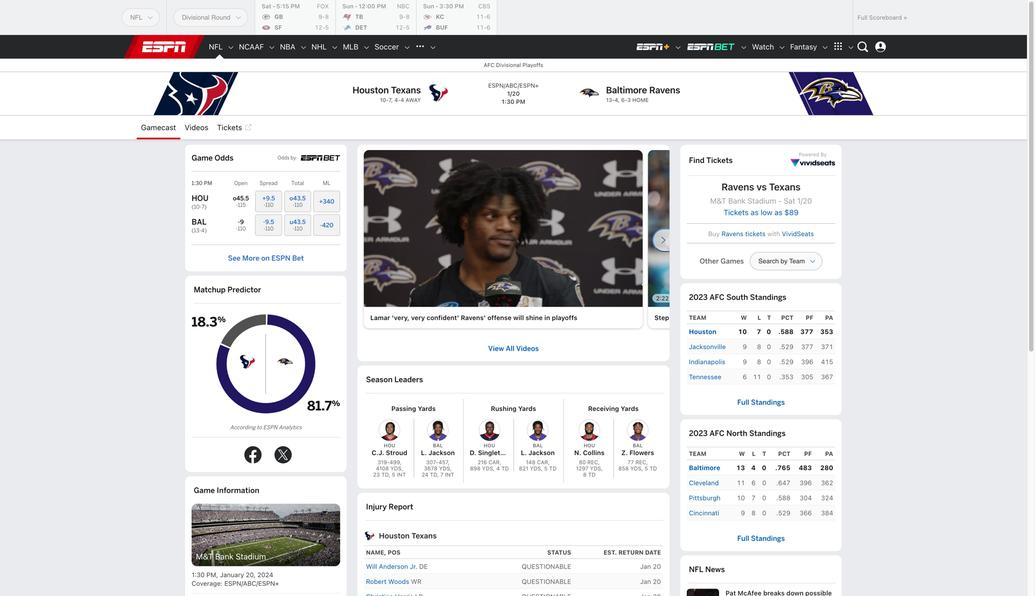 Task type: describe. For each thing, give the bounding box(es) containing it.
4108 yds,
[[376, 466, 403, 472]]

team for 2023 afc north standings
[[689, 451, 707, 458]]

+340 link
[[313, 191, 340, 212]]

l. jackson for stroud
[[421, 449, 455, 457]]

stephen a.: lamar winning a super bowl would be 'icing on the cake'
[[655, 314, 873, 322]]

9.5
[[265, 218, 274, 226]]

game for game odds
[[192, 153, 213, 163]]

pct for 2023 afc south standings
[[782, 315, 794, 322]]

jan 20 for will anderson jr. de
[[641, 563, 661, 571]]

full inside "link"
[[858, 14, 868, 21]]

0 for pittsburgh
[[763, 495, 767, 502]]

find
[[689, 156, 705, 165]]

2024
[[257, 572, 273, 579]]

t for south
[[767, 315, 771, 322]]

2023 for 2023 afc north standings
[[689, 429, 708, 439]]

367
[[821, 374, 834, 381]]

playoffs
[[552, 314, 578, 322]]

0 for indianapolis
[[767, 358, 771, 366]]

stadium inside ravens vs texans m&t bank stadium - sat 1/20 tickets as low as $89
[[748, 197, 777, 206]]

pos
[[388, 550, 401, 557]]

5 for fox
[[325, 24, 329, 31]]

soccer
[[375, 42, 399, 51]]

l. jackson image
[[527, 420, 549, 441]]

houston for houston texans 10-7 , 4-4 away
[[353, 85, 389, 95]]

wr
[[411, 578, 422, 586]]

indianapolis
[[689, 358, 726, 366]]

afc for 2023 afc south standings
[[710, 293, 725, 302]]

c.j.
[[372, 449, 384, 457]]

1 horizontal spatial odds
[[278, 155, 290, 161]]

110 inside -9 -110
[[238, 225, 246, 232]]

global navigation element
[[137, 35, 891, 59]]

robert woods link
[[366, 578, 409, 586]]

0 for cleveland
[[763, 480, 767, 487]]

by
[[291, 155, 296, 161]]

10 for pittsburgh
[[737, 495, 745, 502]]

- inside ravens vs texans m&t bank stadium - sat 1/20 tickets as low as $89
[[779, 197, 782, 206]]

2023 afc north standings
[[689, 429, 786, 439]]

396 for .647
[[800, 480, 812, 487]]

anderson
[[379, 563, 408, 571]]

2023 for 2023 afc south standings
[[689, 293, 708, 302]]

be
[[805, 314, 813, 322]]

tennessee link
[[689, 372, 722, 382]]

0 horizontal spatial 11
[[737, 480, 745, 487]]

passing
[[392, 405, 416, 413]]

9-8 for nbc
[[399, 13, 410, 20]]

0 for cincinnati
[[763, 510, 767, 517]]

yards for receiving yards
[[621, 405, 639, 413]]

sun 12:00 pm
[[342, 3, 386, 10]]

full for 2023 afc south standings
[[738, 398, 750, 407]]

.588 for 377
[[779, 328, 794, 336]]

name,
[[366, 550, 386, 557]]

0 vertical spatial sat
[[262, 3, 271, 10]]

l. jackson image
[[427, 420, 449, 441]]

rushing
[[491, 405, 517, 413]]

8 for jacksonville
[[757, 343, 761, 351]]

baltimore for baltimore
[[689, 465, 721, 472]]

c.j. stroud
[[372, 449, 408, 457]]

- inside o43.5 -110
[[293, 202, 295, 209]]

457,
[[439, 460, 450, 466]]

1:30 pm , january 20, 2024 coverage : espn/abc/espn+
[[192, 572, 279, 588]]

n. collins
[[575, 449, 605, 457]]

0 vertical spatial afc
[[484, 62, 495, 68]]

woods
[[388, 578, 409, 586]]

:
[[221, 580, 223, 588]]

nhl link
[[307, 35, 331, 59]]

77 rec, 858 yds, 5 td
[[619, 460, 657, 472]]

% for 18.3
[[218, 315, 226, 325]]

nfl news
[[689, 565, 725, 575]]

nhl
[[312, 42, 327, 51]]

buy ravens tickets with vividseats
[[709, 230, 814, 238]]

- right u43.5 -110
[[320, 222, 322, 229]]

home
[[633, 97, 649, 103]]

list containing passing yards
[[364, 399, 663, 484]]

other games
[[700, 257, 744, 266]]

questionable for robert woods wr
[[522, 578, 571, 586]]

9 for cincinnati
[[741, 510, 745, 517]]

3:30
[[440, 3, 453, 10]]

1297 yds,
[[576, 466, 603, 472]]

section containing 18.3
[[185, 145, 347, 597]]

sat inside ravens vs texans m&t bank stadium - sat 1/20 tickets as low as $89
[[784, 197, 796, 206]]

espn bet image
[[741, 44, 748, 51]]

115
[[238, 202, 246, 209]]

81.7
[[307, 398, 332, 415]]

houston texans image inside section
[[239, 354, 256, 371]]

o45.5 -115
[[233, 195, 249, 209]]

sun for sun 3:30 pm
[[423, 3, 435, 10]]

full standings link for south
[[738, 398, 785, 407]]

see more on espn bet
[[228, 254, 304, 263]]

progress bar slider
[[375, 269, 632, 286]]

game for game information
[[194, 486, 215, 496]]

afc for 2023 afc north standings
[[710, 429, 725, 439]]

team for 2023 afc south standings
[[689, 315, 707, 322]]

l for north
[[752, 451, 756, 458]]

'icing
[[815, 314, 832, 322]]

nfl image
[[227, 44, 235, 51]]

13
[[737, 465, 745, 472]]

6-
[[622, 97, 628, 103]]

est.
[[604, 550, 617, 557]]

full standings link for north
[[738, 535, 785, 543]]

ncaaf image
[[268, 44, 276, 51]]

houston texans 10-7 , 4-4 away
[[353, 85, 421, 103]]

baltimore ravens 13-4 , 6-3 home
[[606, 85, 681, 103]]

tickets as low as $89 link
[[687, 208, 836, 217]]

4 inside houston texans 10-7 , 4-4 away
[[401, 97, 404, 103]]

110 for u43.5
[[295, 225, 303, 232]]

watch image
[[779, 44, 786, 51]]

stadium inside list item
[[236, 552, 266, 562]]

377 for .529
[[802, 343, 814, 351]]

319-499, 4108 yds, 23 td, 5 int
[[373, 460, 406, 478]]

1/20 inside ravens vs texans m&t bank stadium - sat 1/20 tickets as low as $89
[[798, 197, 812, 206]]

sun for sun 12:00 pm
[[342, 3, 354, 10]]

gamecast link
[[137, 116, 180, 139]]

- right -9 -110
[[264, 225, 266, 232]]

0 vertical spatial espn
[[272, 254, 291, 263]]

external link image
[[244, 121, 252, 134]]

find tickets element
[[689, 145, 836, 176]]

bal inside the bal (13-4)
[[192, 217, 207, 227]]

5 td for z. flowers
[[645, 466, 657, 472]]

fantasy image
[[822, 44, 829, 51]]

0 vertical spatial houston texans image
[[428, 82, 449, 104]]

questionable for will anderson jr. de
[[522, 563, 571, 571]]

houston for houston texans
[[379, 532, 410, 541]]

nba image
[[300, 44, 307, 51]]

find tickets
[[689, 156, 733, 165]]

0 for houston
[[767, 328, 771, 336]]

z. flowers
[[622, 449, 654, 457]]

l. for c.j. stroud
[[421, 449, 427, 457]]

on inside main content
[[834, 314, 842, 322]]

1 vertical spatial espn
[[263, 424, 278, 431]]

11- for buf
[[476, 24, 487, 31]]

l. jackson for singletary
[[521, 449, 555, 457]]

n.
[[575, 449, 582, 457]]

divisional
[[496, 62, 521, 68]]

.765
[[776, 465, 791, 472]]

- down the +9.5 -110
[[263, 218, 265, 226]]

mute image
[[402, 285, 416, 298]]

396 for .529
[[802, 358, 814, 366]]

nfl for nfl news
[[689, 565, 704, 575]]

% for 81.7
[[332, 399, 340, 409]]

- inside o45.5 -115
[[236, 202, 238, 209]]

view
[[488, 344, 504, 353]]

.529 for 377
[[780, 343, 794, 351]]

7 for houston
[[757, 328, 761, 336]]

c.j. stroud image
[[379, 420, 400, 441]]

to
[[257, 424, 262, 431]]

spread
[[260, 180, 278, 187]]

yards for rushing yards
[[518, 405, 536, 413]]

baltimore link
[[689, 463, 721, 473]]

-9 -110
[[236, 218, 246, 232]]

espn/abc/espn+ inside 1:30 pm , january 20, 2024 coverage : espn/abc/espn+
[[224, 580, 279, 588]]

4 td
[[497, 466, 509, 472]]

according
[[230, 424, 256, 431]]

will
[[366, 563, 377, 571]]

main content containing 0:00
[[352, 145, 1036, 597]]

tickets inside find tickets "element"
[[707, 156, 733, 165]]

7)
[[202, 204, 207, 211]]

1:30 inside espn/abc/espn+ 1/20 1:30 pm
[[502, 98, 515, 105]]

0 vertical spatial videos
[[185, 123, 209, 132]]

game odds
[[192, 153, 234, 163]]

pm right '12:00'
[[377, 3, 386, 10]]

pm right 3:30
[[455, 3, 464, 10]]

pat mcafee breaks down possible changes for the steelers image
[[687, 589, 719, 597]]

nhl image
[[331, 44, 339, 51]]

january
[[220, 572, 244, 579]]

date
[[645, 550, 661, 557]]

nfl for nfl
[[209, 42, 223, 51]]

d. singletary image
[[479, 420, 500, 441]]

super
[[747, 314, 766, 322]]

the
[[844, 314, 854, 322]]

.529 for 366
[[777, 510, 791, 517]]

according to espn analytics link
[[192, 424, 340, 431]]

all
[[506, 344, 515, 353]]

more sports image
[[429, 44, 437, 51]]

news
[[706, 565, 725, 575]]

indianapolis link
[[689, 357, 726, 367]]

9 inside -9 -110
[[240, 218, 244, 226]]

full scoreboard » link
[[853, 0, 912, 35]]

0 vertical spatial 11
[[753, 374, 761, 381]]

with
[[768, 230, 780, 238]]

bowl
[[768, 314, 783, 322]]

bank inside list item
[[215, 552, 234, 562]]

espn plus image
[[675, 44, 682, 51]]

yards for passing yards
[[418, 405, 436, 413]]

w for north
[[739, 451, 745, 458]]

full standings for south
[[738, 398, 785, 407]]

305
[[802, 374, 814, 381]]

status
[[547, 550, 571, 557]]

0 for baltimore
[[762, 465, 767, 472]]

110 inside -9.5 -110
[[266, 225, 274, 232]]

on inside section
[[261, 254, 270, 263]]

jr.
[[410, 563, 418, 571]]

tennessee
[[689, 374, 722, 381]]

499,
[[390, 460, 402, 466]]

.588 for 304
[[777, 495, 791, 502]]

t for north
[[763, 451, 767, 458]]

7 for pittsburgh
[[752, 495, 756, 502]]

2:22
[[656, 295, 669, 302]]

- down 115
[[238, 218, 240, 226]]

baltimore for baltimore ravens 13-4 , 6-3 home
[[606, 85, 647, 95]]

7 int
[[441, 472, 454, 478]]

9 for indianapolis
[[743, 358, 747, 366]]

+340
[[319, 198, 335, 205]]

9- for fox
[[319, 13, 325, 20]]



Task type: vqa. For each thing, say whether or not it's contained in the screenshot.
Report
yes



Task type: locate. For each thing, give the bounding box(es) containing it.
pf
[[806, 315, 814, 322], [805, 451, 812, 458]]

tickets inside ravens vs texans m&t bank stadium - sat 1/20 tickets as low as $89
[[724, 208, 749, 217]]

858 yds,
[[619, 466, 643, 472]]

1 vertical spatial %
[[332, 399, 340, 409]]

2 sun from the left
[[423, 3, 435, 10]]

2 vertical spatial texans
[[412, 532, 437, 541]]

0 horizontal spatial odds
[[215, 153, 234, 163]]

bal for rushing
[[533, 443, 543, 449]]

pct up .765
[[779, 451, 791, 458]]

houston for houston
[[689, 328, 717, 336]]

9- for nbc
[[399, 13, 406, 20]]

games
[[721, 257, 744, 266]]

3
[[628, 97, 631, 103]]

2 l. jackson from the left
[[521, 449, 555, 457]]

0 horizontal spatial l
[[752, 451, 756, 458]]

5 up soccer icon
[[406, 24, 410, 31]]

w for south
[[741, 315, 747, 322]]

.588
[[779, 328, 794, 336], [777, 495, 791, 502]]

0 vertical spatial bank
[[729, 197, 746, 206]]

1 horizontal spatial 12-5
[[396, 24, 410, 31]]

bal (13-4)
[[192, 217, 207, 234]]

pf for 2023 afc north standings
[[805, 451, 812, 458]]

0 horizontal spatial on
[[261, 254, 270, 263]]

110 for +9.5
[[266, 202, 274, 209]]

1 vertical spatial 2023
[[689, 429, 708, 439]]

1 horizontal spatial 4
[[615, 97, 618, 103]]

jan for de
[[641, 563, 651, 571]]

1 vertical spatial baltimore
[[689, 465, 721, 472]]

pa for 2023 afc south standings
[[826, 315, 834, 322]]

1 vertical spatial baltimore ravens image
[[276, 354, 293, 371]]

vividseats
[[782, 230, 814, 238]]

- inside the +9.5 -110
[[264, 202, 266, 209]]

o43.5 -110
[[290, 195, 306, 209]]

1:30 for 1:30 pm
[[192, 180, 203, 187]]

5 td inside the 77 rec, 858 yds, 5 td
[[645, 466, 657, 472]]

1 vertical spatial full standings
[[738, 535, 785, 543]]

0 vertical spatial jan 20
[[641, 563, 661, 571]]

420
[[322, 222, 334, 229]]

9-8 for fox
[[319, 13, 329, 20]]

more espn image
[[830, 39, 847, 55], [848, 44, 855, 51]]

1 horizontal spatial 1/20
[[798, 197, 812, 206]]

texans up away
[[391, 85, 421, 95]]

list
[[364, 399, 663, 484]]

11 left .353
[[753, 374, 761, 381]]

1 full standings link from the top
[[738, 398, 785, 407]]

l
[[758, 315, 761, 322], [752, 451, 756, 458]]

bal for passing
[[433, 443, 443, 449]]

1 horizontal spatial 9-
[[399, 13, 406, 20]]

1 horizontal spatial sun
[[423, 3, 435, 10]]

5 up nhl
[[325, 24, 329, 31]]

mlb image
[[363, 44, 370, 51]]

, for baltimore
[[618, 97, 620, 103]]

pf left 'icing
[[806, 315, 814, 322]]

9 down 115
[[240, 218, 244, 226]]

houston up 10-
[[353, 85, 389, 95]]

ravens inside baltimore ravens 13-4 , 6-3 home
[[650, 85, 681, 95]]

bal down l. jackson image
[[433, 443, 443, 449]]

8 td
[[583, 472, 596, 478]]

pm right 5:15
[[291, 3, 300, 10]]

12- for nbc
[[396, 24, 406, 31]]

1 horizontal spatial houston texans image
[[428, 82, 449, 104]]

377 left 371
[[802, 343, 814, 351]]

hou up the (10-
[[192, 194, 209, 203]]

110
[[266, 202, 274, 209], [295, 202, 303, 209], [238, 225, 246, 232], [266, 225, 274, 232], [295, 225, 303, 232]]

as left "low"
[[751, 208, 759, 217]]

nfl inside the global navigation element
[[209, 42, 223, 51]]

0 vertical spatial nfl
[[209, 42, 223, 51]]

0 vertical spatial 2023
[[689, 293, 708, 302]]

baltimore up "6-"
[[606, 85, 647, 95]]

80 rec,
[[579, 460, 600, 466]]

1 vertical spatial 377
[[802, 343, 814, 351]]

baltimore inside ravens vs texans section
[[689, 465, 721, 472]]

gamecast
[[141, 123, 176, 132]]

full standings for north
[[738, 535, 785, 543]]

1 5 td from the left
[[544, 466, 557, 472]]

1 11- from the top
[[476, 13, 487, 20]]

9-8 down nbc
[[399, 13, 410, 20]]

1 yards from the left
[[418, 405, 436, 413]]

1 jan from the top
[[641, 563, 651, 571]]

0 horizontal spatial %
[[218, 315, 226, 325]]

1 vertical spatial w
[[739, 451, 745, 458]]

12-5 for fox
[[315, 24, 329, 31]]

0 horizontal spatial stadium
[[236, 552, 266, 562]]

8 for indianapolis
[[757, 358, 761, 366]]

1 horizontal spatial l. jackson
[[521, 449, 555, 457]]

ravens for buy
[[722, 230, 744, 238]]

standings
[[750, 293, 787, 302], [751, 398, 785, 407], [750, 429, 786, 439], [751, 535, 785, 543]]

0 vertical spatial 10
[[739, 328, 747, 336]]

10 for houston
[[739, 328, 747, 336]]

+9.5 -110
[[262, 195, 275, 209]]

pittsburgh
[[689, 495, 721, 502]]

bank inside ravens vs texans m&t bank stadium - sat 1/20 tickets as low as $89
[[729, 197, 746, 206]]

pa for 2023 afc north standings
[[826, 451, 834, 458]]

nfl left nfl icon
[[209, 42, 223, 51]]

0 vertical spatial stadium
[[748, 197, 777, 206]]

hou link
[[192, 194, 209, 203]]

ravens vs texans m&t bank stadium - sat 1/20 tickets as low as $89
[[711, 181, 812, 217]]

sat up $89
[[784, 197, 796, 206]]

pf for 2023 afc south standings
[[806, 315, 814, 322]]

0 horizontal spatial 12-
[[315, 24, 325, 31]]

main content
[[352, 145, 1036, 597]]

tickets up ravens tickets link
[[724, 208, 749, 217]]

predictor
[[228, 285, 261, 295]]

, inside baltimore ravens 13-4 , 6-3 home
[[618, 97, 620, 103]]

0 vertical spatial houston
[[353, 85, 389, 95]]

2 20 from the top
[[653, 578, 661, 586]]

2 full standings from the top
[[738, 535, 785, 543]]

0 vertical spatial on
[[261, 254, 270, 263]]

+9.5
[[262, 195, 275, 202]]

d. singletary
[[470, 449, 511, 457]]

baltimore ravens image
[[578, 82, 600, 104], [276, 354, 293, 371]]

next image
[[658, 235, 669, 246]]

0 vertical spatial 7
[[389, 97, 391, 103]]

1 9-8 from the left
[[319, 13, 329, 20]]

20,
[[246, 572, 256, 579]]

mlb link
[[339, 35, 363, 59]]

receiving yards
[[588, 405, 639, 413]]

more
[[242, 254, 260, 263]]

81.7 %
[[307, 398, 340, 415]]

videos inside main content
[[516, 344, 539, 353]]

1:30 inside 1:30 pm , january 20, 2024 coverage : espn/abc/espn+
[[192, 572, 205, 579]]

1 vertical spatial team
[[689, 451, 707, 458]]

l. up 148 car,
[[521, 449, 527, 457]]

- up 'tickets as low as $89' "link"
[[779, 197, 782, 206]]

1/20 down afc divisional playoffs
[[507, 90, 520, 97]]

espn bet image
[[687, 43, 736, 51]]

1 horizontal spatial baltimore ravens image
[[578, 82, 600, 104]]

jackson for c.j. stroud
[[429, 449, 455, 457]]

texans
[[391, 85, 421, 95], [769, 181, 801, 193], [412, 532, 437, 541]]

- down o45.5 -115
[[236, 225, 238, 232]]

l. for d. singletary
[[521, 449, 527, 457]]

bank up january
[[215, 552, 234, 562]]

m&t inside ravens vs texans m&t bank stadium - sat 1/20 tickets as low as $89
[[711, 197, 727, 206]]

0 horizontal spatial jackson
[[429, 449, 455, 457]]

20 for wr
[[653, 578, 661, 586]]

l for south
[[758, 315, 761, 322]]

espn more sports home page image
[[412, 39, 428, 55]]

2 horizontal spatial 7
[[757, 328, 761, 336]]

odds by
[[278, 155, 296, 161]]

m&t inside m&t bank stadium list item
[[196, 552, 213, 562]]

full for 2023 afc north standings
[[738, 535, 750, 543]]

videos right all
[[516, 344, 539, 353]]

section
[[185, 145, 347, 597]]

0 horizontal spatial baltimore
[[606, 85, 647, 95]]

20
[[653, 563, 661, 571], [653, 578, 661, 586]]

texans inside ravens vs texans m&t bank stadium - sat 1/20 tickets as low as $89
[[769, 181, 801, 193]]

cbs
[[479, 3, 491, 10]]

1 horizontal spatial l
[[758, 315, 761, 322]]

1 team from the top
[[689, 315, 707, 322]]

.588 down would
[[779, 328, 794, 336]]

bal down l. jackson icon
[[533, 443, 543, 449]]

south
[[727, 293, 748, 302]]

2 5 td from the left
[[645, 466, 657, 472]]

odds left by
[[278, 155, 290, 161]]

1 5 from the left
[[325, 24, 329, 31]]

2023 up baltimore link
[[689, 429, 708, 439]]

0 horizontal spatial more espn image
[[830, 39, 847, 55]]

hou for rushing yards
[[484, 443, 495, 449]]

4 left away
[[401, 97, 404, 103]]

o43.5
[[290, 195, 306, 202]]

9 right cincinnati link
[[741, 510, 745, 517]]

espn right to
[[263, 424, 278, 431]]

buy
[[709, 230, 720, 238]]

3678 yds,
[[424, 466, 452, 472]]

1 vertical spatial .588
[[777, 495, 791, 502]]

1 full standings from the top
[[738, 398, 785, 407]]

2 jan from the top
[[641, 578, 651, 586]]

game left information
[[194, 486, 215, 496]]

yards right the 'passing'
[[418, 405, 436, 413]]

% inside 18.3 %
[[218, 315, 226, 325]]

2 9-8 from the left
[[399, 13, 410, 20]]

1 vertical spatial 1/20
[[798, 197, 812, 206]]

377 down be
[[801, 328, 814, 336]]

full standings
[[738, 398, 785, 407], [738, 535, 785, 543]]

ravens inside ravens vs texans m&t bank stadium - sat 1/20 tickets as low as $89
[[722, 181, 755, 193]]

jackson for d. singletary
[[529, 449, 555, 457]]

total
[[291, 180, 304, 187]]

pm inside espn/abc/espn+ 1/20 1:30 pm
[[516, 98, 526, 105]]

m&t bank stadium list item
[[192, 504, 340, 594]]

l. jackson
[[421, 449, 455, 457], [521, 449, 555, 457]]

110 up 9.5 at the left top of page
[[266, 202, 274, 209]]

view all videos
[[488, 344, 539, 353]]

2 5 from the left
[[406, 24, 410, 31]]

5 td right '821 yds,'
[[544, 466, 557, 472]]

12-5 up nhl
[[315, 24, 329, 31]]

1 vertical spatial pct
[[779, 451, 791, 458]]

, for houston
[[391, 97, 393, 103]]

1 horizontal spatial more espn image
[[848, 44, 855, 51]]

9 down a
[[743, 343, 747, 351]]

, inside houston texans 10-7 , 4-4 away
[[391, 97, 393, 103]]

on left the
[[834, 314, 842, 322]]

as
[[751, 208, 759, 217], [775, 208, 783, 217]]

2 12-5 from the left
[[396, 24, 410, 31]]

jan for wr
[[641, 578, 651, 586]]

2 questionable from the top
[[522, 578, 571, 586]]

sat left 5:15
[[262, 3, 271, 10]]

0 vertical spatial full
[[858, 14, 868, 21]]

1 vertical spatial 396
[[800, 480, 812, 487]]

11-6 for kc
[[476, 13, 491, 20]]

.529 for 396
[[780, 358, 794, 366]]

110 inside u43.5 -110
[[295, 225, 303, 232]]

0 horizontal spatial bank
[[215, 552, 234, 562]]

0 for tennessee
[[767, 374, 771, 381]]

1 2023 from the top
[[689, 293, 708, 302]]

baltimore inside baltimore ravens 13-4 , 6-3 home
[[606, 85, 647, 95]]

hou up n. collins
[[584, 443, 595, 449]]

, inside 1:30 pm , january 20, 2024 coverage : espn/abc/espn+
[[216, 572, 218, 579]]

1 horizontal spatial 11
[[753, 374, 761, 381]]

2 yards from the left
[[518, 405, 536, 413]]

7 left 4- at left
[[389, 97, 391, 103]]

216 car,
[[478, 460, 502, 466]]

»
[[904, 14, 908, 21]]

0 vertical spatial %
[[218, 315, 226, 325]]

pat mcafee breaks down possible changes for the steelers element
[[726, 589, 836, 597]]

2 vertical spatial full
[[738, 535, 750, 543]]

espn+ image
[[636, 43, 671, 51]]

, left "6-"
[[618, 97, 620, 103]]

jackson up 457,
[[429, 449, 455, 457]]

team up baltimore link
[[689, 451, 707, 458]]

2 vertical spatial afc
[[710, 429, 725, 439]]

1 horizontal spatial sat
[[784, 197, 796, 206]]

m&t bank stadium list
[[192, 504, 340, 597]]

n. collins image
[[579, 420, 600, 441]]

in
[[545, 314, 550, 322]]

pm inside 1:30 pm , january 20, 2024 coverage : espn/abc/espn+
[[207, 572, 216, 579]]

rushing yards
[[491, 405, 536, 413]]

ml
[[323, 180, 331, 187]]

4 inside ravens vs texans section
[[752, 465, 756, 472]]

team up "houston" link
[[689, 315, 707, 322]]

11-6 for buf
[[476, 24, 491, 31]]

baltimore up cleveland link in the right of the page
[[689, 465, 721, 472]]

2 as from the left
[[775, 208, 783, 217]]

afc left north
[[710, 429, 725, 439]]

1 vertical spatial jan 20
[[641, 578, 661, 586]]

0 vertical spatial full standings link
[[738, 398, 785, 407]]

nfl
[[209, 42, 223, 51], [689, 565, 704, 575]]

game information
[[194, 486, 259, 496]]

1 pa from the top
[[826, 315, 834, 322]]

9
[[240, 218, 244, 226], [743, 343, 747, 351], [743, 358, 747, 366], [741, 510, 745, 517]]

9-
[[319, 13, 325, 20], [399, 13, 406, 20]]

2 full standings link from the top
[[738, 535, 785, 543]]

yards right the rushing
[[518, 405, 536, 413]]

0 horizontal spatial sat
[[262, 3, 271, 10]]

hou inside section
[[192, 194, 209, 203]]

1 20 from the top
[[653, 563, 661, 571]]

1 12- from the left
[[315, 24, 325, 31]]

.529 left 366 on the bottom right
[[777, 510, 791, 517]]

9-8 down fox
[[319, 13, 329, 20]]

2 2023 from the top
[[689, 429, 708, 439]]

z. flowers image
[[627, 420, 649, 441]]

2 pa from the top
[[826, 451, 834, 458]]

1 horizontal spatial jackson
[[529, 449, 555, 457]]

stephen
[[655, 314, 681, 322]]

1 vertical spatial stadium
[[236, 552, 266, 562]]

1 vertical spatial full
[[738, 398, 750, 407]]

0 horizontal spatial baltimore ravens image
[[276, 354, 293, 371]]

houston up pos
[[379, 532, 410, 541]]

1 vertical spatial houston texans image
[[239, 354, 256, 371]]

12- for fox
[[315, 24, 325, 31]]

1:30 up hou link
[[192, 180, 203, 187]]

1 vertical spatial game
[[194, 486, 215, 496]]

2 9- from the left
[[399, 13, 406, 20]]

12-5 for nbc
[[396, 24, 410, 31]]

lamar
[[370, 314, 390, 322], [694, 314, 713, 322]]

1 vertical spatial sat
[[784, 197, 796, 206]]

20 for de
[[653, 563, 661, 571]]

1 11-6 from the top
[[476, 13, 491, 20]]

texans for houston texans
[[412, 532, 437, 541]]

110 inside o43.5 -110
[[295, 202, 303, 209]]

pct for 2023 afc north standings
[[779, 451, 791, 458]]

1/20 inside espn/abc/espn+ 1/20 1:30 pm
[[507, 90, 520, 97]]

11- for kc
[[476, 13, 487, 20]]

2 jackson from the left
[[529, 449, 555, 457]]

7 right pittsburgh link
[[752, 495, 756, 502]]

5 for nbc
[[406, 24, 410, 31]]

% inside 81.7 %
[[332, 399, 340, 409]]

898 yds,
[[470, 466, 495, 472]]

lamar left 'very,
[[370, 314, 390, 322]]

vividseats link
[[782, 230, 814, 238]]

espn bet image
[[300, 155, 340, 161]]

5 td for l. jackson
[[544, 466, 557, 472]]

0 horizontal spatial 9-8
[[319, 13, 329, 20]]

l. jackson up 307-
[[421, 449, 455, 457]]

0 horizontal spatial yards
[[418, 405, 436, 413]]

bal link
[[192, 217, 207, 227]]

sun left '12:00'
[[342, 3, 354, 10]]

1 horizontal spatial bank
[[729, 197, 746, 206]]

fantasy
[[791, 42, 817, 51]]

23 td,
[[373, 472, 391, 478]]

odds down tickets link
[[215, 153, 234, 163]]

1 vertical spatial nfl
[[689, 565, 704, 575]]

pittsburgh link
[[689, 493, 721, 504]]

1 l. jackson from the left
[[421, 449, 455, 457]]

0 vertical spatial baltimore ravens image
[[578, 82, 600, 104]]

hou for receiving yards
[[584, 443, 595, 449]]

m&t up 'buy'
[[711, 197, 727, 206]]

9 right indianapolis
[[743, 358, 747, 366]]

buf
[[436, 24, 448, 31]]

hou for passing yards
[[384, 443, 395, 449]]

houston inside houston texans 10-7 , 4-4 away
[[353, 85, 389, 95]]

vs
[[757, 181, 767, 193]]

1 12-5 from the left
[[315, 24, 329, 31]]

tickets right the find
[[707, 156, 733, 165]]

1 vertical spatial m&t
[[196, 552, 213, 562]]

4)
[[201, 227, 207, 234]]

1 horizontal spatial 5 td
[[645, 466, 657, 472]]

t down 2023 afc north standings
[[763, 451, 767, 458]]

1 horizontal spatial nfl
[[689, 565, 704, 575]]

nfl left news
[[689, 565, 704, 575]]

hou up d. singletary
[[484, 443, 495, 449]]

2023 up a.:
[[689, 293, 708, 302]]

7 inside houston texans 10-7 , 4-4 away
[[389, 97, 391, 103]]

lamar 'very, very confident' ravens' offense will shine in playoffs
[[370, 314, 578, 322]]

0 vertical spatial .588
[[779, 328, 794, 336]]

1:30 for 1:30 pm , january 20, 2024 coverage : espn/abc/espn+
[[192, 572, 205, 579]]

0 vertical spatial m&t
[[711, 197, 727, 206]]

houston inside ravens vs texans section
[[689, 328, 717, 336]]

1 vertical spatial pa
[[826, 451, 834, 458]]

bal up "(13-"
[[192, 217, 207, 227]]

0 vertical spatial w
[[741, 315, 747, 322]]

0 vertical spatial espn/abc/espn+
[[488, 82, 539, 89]]

1 as from the left
[[751, 208, 759, 217]]

2 11-6 from the top
[[476, 24, 491, 31]]

jan
[[641, 563, 651, 571], [641, 578, 651, 586]]

kc
[[436, 13, 444, 20]]

216 car, 898 yds, 4 td
[[470, 460, 509, 472]]

12- up soccer icon
[[396, 24, 406, 31]]

4 right 13
[[752, 465, 756, 472]]

.588 down .647
[[777, 495, 791, 502]]

videos link
[[180, 116, 213, 139]]

0 vertical spatial jan
[[641, 563, 651, 571]]

list item
[[192, 594, 340, 597]]

0 for jacksonville
[[767, 343, 771, 351]]

matchup
[[194, 285, 226, 295]]

tickets
[[746, 230, 766, 238]]

1 sun from the left
[[342, 3, 354, 10]]

1 horizontal spatial 7
[[752, 495, 756, 502]]

texans for houston texans 10-7 , 4-4 away
[[391, 85, 421, 95]]

jacksonville
[[689, 343, 726, 351]]

.529 down would
[[780, 343, 794, 351]]

110 inside the +9.5 -110
[[266, 202, 274, 209]]

1 l. from the left
[[421, 449, 427, 457]]

1 vertical spatial on
[[834, 314, 842, 322]]

espn left bet on the left
[[272, 254, 291, 263]]

sf
[[275, 24, 282, 31]]

yards up z. flowers icon
[[621, 405, 639, 413]]

- right 9.5 at the left top of page
[[293, 225, 295, 232]]

1 vertical spatial houston
[[689, 328, 717, 336]]

1 horizontal spatial m&t
[[711, 197, 727, 206]]

profile management image
[[876, 41, 886, 52]]

396 up 304
[[800, 480, 812, 487]]

0 vertical spatial 20
[[653, 563, 661, 571]]

pm up hou link
[[204, 180, 212, 187]]

0 horizontal spatial houston texans image
[[239, 354, 256, 371]]

mlb
[[343, 42, 359, 51]]

winning
[[715, 314, 740, 322]]

1 jan 20 from the top
[[641, 563, 661, 571]]

1 vertical spatial 1:30
[[192, 180, 203, 187]]

afc left divisional
[[484, 62, 495, 68]]

lamar up "houston" link
[[694, 314, 713, 322]]

hou up c.j. stroud
[[384, 443, 395, 449]]

.353
[[780, 374, 794, 381]]

m&t bank stadium image
[[192, 504, 340, 567]]

soccer image
[[403, 44, 411, 51]]

1 horizontal spatial l.
[[521, 449, 527, 457]]

2 vertical spatial 7
[[752, 495, 756, 502]]

0 vertical spatial team
[[689, 315, 707, 322]]

1 questionable from the top
[[522, 563, 571, 571]]

cincinnati
[[689, 510, 720, 517]]

ravens for baltimore
[[650, 85, 681, 95]]

1 vertical spatial tickets
[[707, 156, 733, 165]]

texans up de
[[412, 532, 437, 541]]

377 for .588
[[801, 328, 814, 336]]

2 12- from the left
[[396, 24, 406, 31]]

2 vertical spatial tickets
[[724, 208, 749, 217]]

pct left be
[[782, 315, 794, 322]]

4 inside baltimore ravens 13-4 , 6-3 home
[[615, 97, 618, 103]]

jackson up 148 car,
[[529, 449, 555, 457]]

a.:
[[683, 314, 692, 322]]

9- down nbc
[[399, 13, 406, 20]]

1 horizontal spatial stadium
[[748, 197, 777, 206]]

scoreboard
[[870, 14, 902, 21]]

jan 20 for robert woods wr
[[641, 578, 661, 586]]

1 lamar from the left
[[370, 314, 390, 322]]

1 9- from the left
[[319, 13, 325, 20]]

tickets inside tickets link
[[217, 123, 242, 132]]

0 horizontal spatial 12-5
[[315, 24, 329, 31]]

5 td inside 148 car, 821 yds, 5 td
[[544, 466, 557, 472]]

324
[[821, 495, 834, 502]]

afc left south
[[710, 293, 725, 302]]

4 left "6-"
[[615, 97, 618, 103]]

2 jan 20 from the top
[[641, 578, 661, 586]]

0 horizontal spatial 9-
[[319, 13, 325, 20]]

houston texans
[[379, 532, 437, 541]]

3 yards from the left
[[621, 405, 639, 413]]

1 horizontal spatial ,
[[391, 97, 393, 103]]

stadium up 'tickets as low as $89' "link"
[[748, 197, 777, 206]]

110 down o43.5 -110 on the top left of page
[[295, 225, 303, 232]]

offense
[[488, 314, 512, 322]]

2 lamar from the left
[[694, 314, 713, 322]]

bal up z. flowers
[[633, 443, 643, 449]]

nfl inside ravens vs texans section
[[689, 565, 704, 575]]

2 l. from the left
[[521, 449, 527, 457]]

baltimore ravens image inside section
[[276, 354, 293, 371]]

0 vertical spatial 11-
[[476, 13, 487, 20]]

0 vertical spatial game
[[192, 153, 213, 163]]

377
[[801, 328, 814, 336], [802, 343, 814, 351]]

2 11- from the top
[[476, 24, 487, 31]]

texans inside houston texans 10-7 , 4-4 away
[[391, 85, 421, 95]]

0 vertical spatial questionable
[[522, 563, 571, 571]]

2 team from the top
[[689, 451, 707, 458]]

110 down the +9.5 -110
[[266, 225, 274, 232]]

name, pos
[[366, 550, 401, 557]]

0
[[767, 328, 771, 336], [767, 343, 771, 351], [767, 358, 771, 366], [767, 374, 771, 381], [762, 465, 767, 472], [763, 480, 767, 487], [763, 495, 767, 502], [763, 510, 767, 517]]

1 vertical spatial 10
[[737, 495, 745, 502]]

t right the super
[[767, 315, 771, 322]]

1 vertical spatial bank
[[215, 552, 234, 562]]

- up u43.5
[[293, 202, 295, 209]]

espn/abc/espn+ down afc divisional playoffs
[[488, 82, 539, 89]]

1 jackson from the left
[[429, 449, 455, 457]]

- up -9 -110
[[236, 202, 238, 209]]

ravens vs texans section
[[681, 145, 842, 597]]

8 for cincinnati
[[752, 510, 756, 517]]

10 down a
[[739, 328, 747, 336]]

1 vertical spatial full standings link
[[738, 535, 785, 543]]

- inside u43.5 -110
[[293, 225, 295, 232]]

bal for receiving
[[633, 443, 643, 449]]

110 down 115
[[238, 225, 246, 232]]

houston texans image
[[428, 82, 449, 104], [239, 354, 256, 371]]

pm down afc divisional playoffs
[[516, 98, 526, 105]]

1/20 up $89
[[798, 197, 812, 206]]

video player: lamar 'very, very confident' ravens' offense will shine in playoffs region
[[364, 150, 643, 307]]

9 for jacksonville
[[743, 343, 747, 351]]



